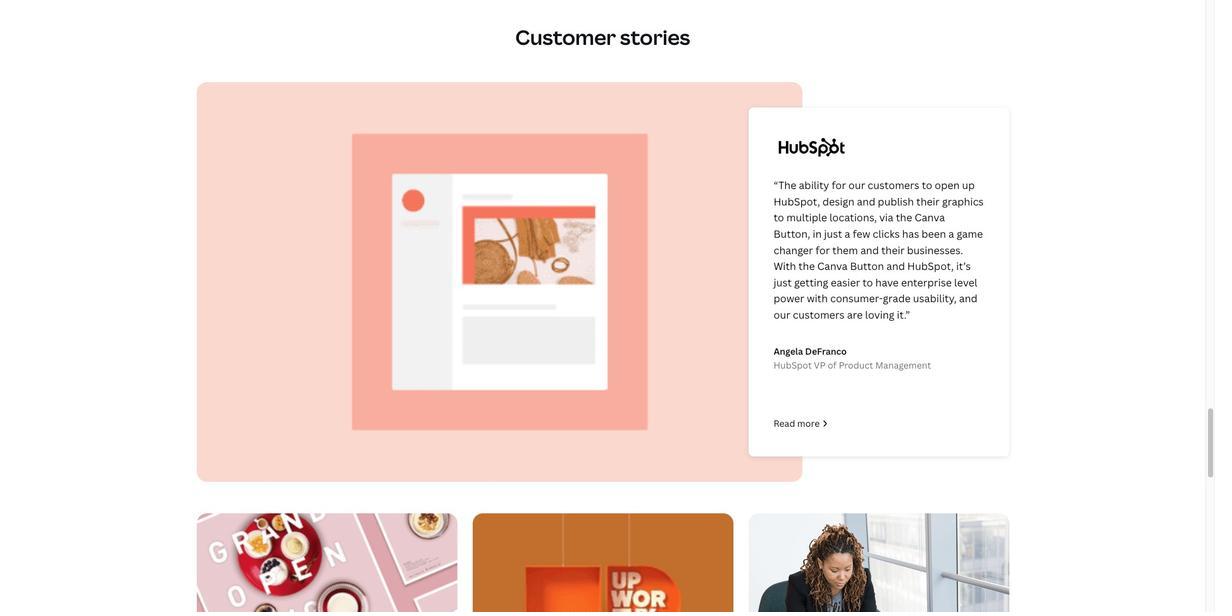 Task type: describe. For each thing, give the bounding box(es) containing it.
0 horizontal spatial canva
[[818, 260, 848, 274]]

1 horizontal spatial just
[[824, 227, 842, 241]]

have
[[876, 276, 899, 290]]

0 horizontal spatial just
[[774, 276, 792, 290]]

button,
[[774, 227, 810, 241]]

1 vertical spatial customers
[[793, 308, 845, 322]]

clicks
[[873, 227, 900, 241]]

read more
[[774, 418, 820, 430]]

0 vertical spatial canva
[[915, 211, 945, 225]]

been
[[922, 227, 946, 241]]

ability
[[799, 179, 829, 193]]

customer
[[515, 23, 616, 51]]

read
[[774, 418, 795, 430]]

changer
[[774, 243, 813, 257]]

1 horizontal spatial customers
[[868, 179, 920, 193]]

enterprise
[[901, 276, 952, 290]]

hubspot logo image
[[774, 133, 850, 162]]

and down "level"
[[959, 292, 978, 306]]

with
[[807, 292, 828, 306]]

1 vertical spatial their
[[882, 243, 905, 257]]

grade
[[883, 292, 911, 306]]

and up the button
[[861, 243, 879, 257]]

0 vertical spatial their
[[917, 195, 940, 209]]

in
[[813, 227, 822, 241]]

1 vertical spatial the
[[799, 260, 815, 274]]

and up have
[[887, 260, 905, 274]]

1 vertical spatial to
[[774, 211, 784, 225]]

product
[[839, 359, 873, 372]]

"the
[[774, 179, 797, 193]]

open
[[935, 179, 960, 193]]

defranco
[[805, 345, 847, 357]]

level
[[954, 276, 978, 290]]

1 horizontal spatial for
[[832, 179, 846, 193]]

graphics
[[942, 195, 984, 209]]

has
[[902, 227, 919, 241]]

customer stories
[[515, 23, 690, 51]]

read more link
[[774, 417, 984, 431]]

"the ability for our customers to open up hubspot, design and publish their graphics to multiple locations, via the canva button, in just a few clicks has been a game changer for them and their businesses. with the canva button and hubspot, it's just getting easier to have enterprise level power with consumer-grade usability, and our customers are loving it."
[[774, 179, 984, 322]]

businesses.
[[907, 243, 963, 257]]

multiple
[[787, 211, 827, 225]]

design
[[823, 195, 855, 209]]

locations,
[[830, 211, 877, 225]]

0 vertical spatial hubspot,
[[774, 195, 820, 209]]

0 horizontal spatial for
[[816, 243, 830, 257]]

are
[[847, 308, 863, 322]]

1 a from the left
[[845, 227, 851, 241]]

publish
[[878, 195, 914, 209]]

of
[[828, 359, 837, 372]]

game
[[957, 227, 983, 241]]



Task type: locate. For each thing, give the bounding box(es) containing it.
0 vertical spatial to
[[922, 179, 933, 193]]

consumer-
[[831, 292, 883, 306]]

0 horizontal spatial their
[[882, 243, 905, 257]]

customers
[[868, 179, 920, 193], [793, 308, 845, 322]]

and up locations,
[[857, 195, 876, 209]]

and
[[857, 195, 876, 209], [861, 243, 879, 257], [887, 260, 905, 274], [959, 292, 978, 306]]

stories
[[620, 23, 690, 51]]

loving
[[865, 308, 895, 322]]

2 vertical spatial to
[[863, 276, 873, 290]]

the up has
[[896, 211, 912, 225]]

their down clicks
[[882, 243, 905, 257]]

our
[[849, 179, 865, 193], [774, 308, 791, 322]]

0 vertical spatial customers
[[868, 179, 920, 193]]

power
[[774, 292, 805, 306]]

it's
[[957, 260, 971, 274]]

with
[[774, 260, 796, 274]]

hubspot, up enterprise
[[908, 260, 954, 274]]

hubspot
[[774, 359, 812, 372]]

to down the button
[[863, 276, 873, 290]]

just
[[824, 227, 842, 241], [774, 276, 792, 290]]

1 horizontal spatial canva
[[915, 211, 945, 225]]

0 horizontal spatial a
[[845, 227, 851, 241]]

canva down 'them'
[[818, 260, 848, 274]]

1 vertical spatial for
[[816, 243, 830, 257]]

0 vertical spatial for
[[832, 179, 846, 193]]

0 horizontal spatial hubspot,
[[774, 195, 820, 209]]

easier
[[831, 276, 860, 290]]

1 horizontal spatial our
[[849, 179, 865, 193]]

a
[[845, 227, 851, 241], [949, 227, 954, 241]]

the
[[896, 211, 912, 225], [799, 260, 815, 274]]

customers up the publish
[[868, 179, 920, 193]]

our up design
[[849, 179, 865, 193]]

the up getting on the top right of the page
[[799, 260, 815, 274]]

1 vertical spatial hubspot,
[[908, 260, 954, 274]]

for down 'in'
[[816, 243, 830, 257]]

0 horizontal spatial customers
[[793, 308, 845, 322]]

getting
[[794, 276, 829, 290]]

to up 'button,'
[[774, 211, 784, 225]]

more
[[798, 418, 820, 430]]

just down with
[[774, 276, 792, 290]]

angela
[[774, 345, 803, 357]]

vp
[[814, 359, 826, 372]]

it."
[[897, 308, 910, 322]]

a left few
[[845, 227, 851, 241]]

1 horizontal spatial their
[[917, 195, 940, 209]]

usability,
[[913, 292, 957, 306]]

1 horizontal spatial the
[[896, 211, 912, 225]]

for up design
[[832, 179, 846, 193]]

0 vertical spatial just
[[824, 227, 842, 241]]

via
[[880, 211, 894, 225]]

1 horizontal spatial hubspot,
[[908, 260, 954, 274]]

1 horizontal spatial to
[[863, 276, 873, 290]]

their
[[917, 195, 940, 209], [882, 243, 905, 257]]

a right been
[[949, 227, 954, 241]]

canva up been
[[915, 211, 945, 225]]

0 horizontal spatial our
[[774, 308, 791, 322]]

0 horizontal spatial the
[[799, 260, 815, 274]]

for
[[832, 179, 846, 193], [816, 243, 830, 257]]

2 a from the left
[[949, 227, 954, 241]]

their down open
[[917, 195, 940, 209]]

hubspot, up multiple
[[774, 195, 820, 209]]

1 vertical spatial just
[[774, 276, 792, 290]]

management
[[876, 359, 931, 372]]

0 vertical spatial the
[[896, 211, 912, 225]]

them
[[833, 243, 858, 257]]

to left open
[[922, 179, 933, 193]]

customers down with
[[793, 308, 845, 322]]

1 vertical spatial canva
[[818, 260, 848, 274]]

1 horizontal spatial a
[[949, 227, 954, 241]]

hubspot,
[[774, 195, 820, 209], [908, 260, 954, 274]]

2 horizontal spatial to
[[922, 179, 933, 193]]

angela defranco hubspot vp of product management
[[774, 345, 931, 372]]

0 horizontal spatial to
[[774, 211, 784, 225]]

0 vertical spatial our
[[849, 179, 865, 193]]

up
[[962, 179, 975, 193]]

few
[[853, 227, 871, 241]]

to
[[922, 179, 933, 193], [774, 211, 784, 225], [863, 276, 873, 290]]

button
[[850, 260, 884, 274]]

just right 'in'
[[824, 227, 842, 241]]

canva
[[915, 211, 945, 225], [818, 260, 848, 274]]

1 vertical spatial our
[[774, 308, 791, 322]]

our down power
[[774, 308, 791, 322]]



Task type: vqa. For each thing, say whether or not it's contained in the screenshot.
List
no



